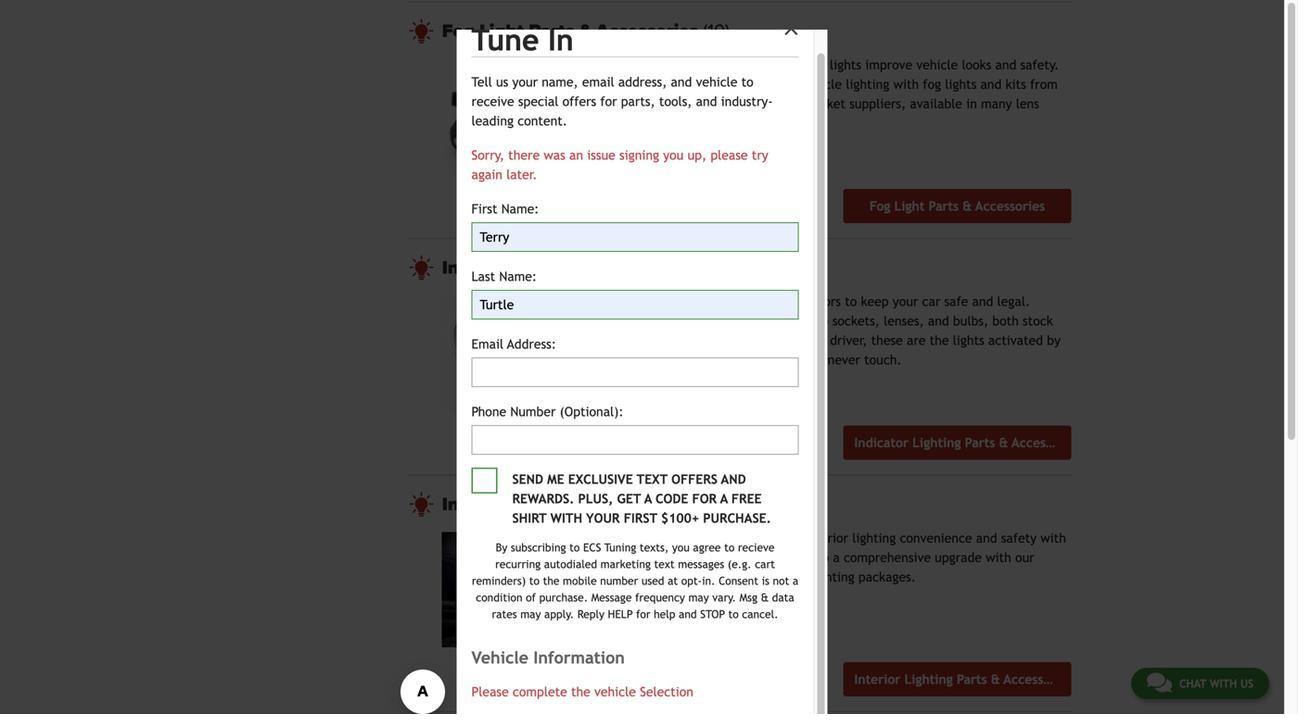 Task type: locate. For each thing, give the bounding box(es) containing it.
accessories
[[596, 20, 698, 42], [669, 257, 771, 279], [655, 494, 757, 516]]

parts,
[[621, 94, 655, 109]]

first
[[624, 511, 657, 526]]

vehicle
[[696, 75, 737, 89], [594, 685, 636, 700]]

0 horizontal spatial your
[[512, 75, 538, 89]]

purchase. up apply.
[[539, 592, 588, 605]]

parts for indicator
[[601, 257, 647, 279]]

None text field
[[471, 223, 799, 252], [471, 290, 799, 320], [471, 223, 799, 252], [471, 290, 799, 320]]

0 horizontal spatial the
[[543, 575, 559, 588]]

1 vertical spatial text
[[654, 558, 675, 571]]

for inside the send me exclusive text offers and rewards. plus, get a code for a free shirt with your first $100+ purchase.
[[692, 492, 717, 507]]

a inside by subscribing to ecs tuning texts, you agree to recieve recurring autodialed marketing text messages (e.g. cart reminders) to the mobile number used at opt-in. consent is not a condition of purchase. message frequency may vary. msg & data rates may apply. reply help for help and stop to cancel.
[[793, 575, 798, 588]]

you inside by subscribing to ecs tuning texts, you agree to recieve recurring autodialed marketing text messages (e.g. cart reminders) to the mobile number used at opt-in. consent is not a condition of purchase. message frequency may vary. msg & data rates may apply. reply help for help and stop to cancel.
[[672, 541, 690, 554]]

0 vertical spatial your
[[512, 75, 538, 89]]

1 vertical spatial vehicle
[[594, 685, 636, 700]]

may down opt-
[[688, 592, 709, 605]]

purchase.
[[703, 511, 771, 526], [539, 592, 588, 605]]

0 horizontal spatial vehicle
[[594, 685, 636, 700]]

0 vertical spatial text
[[637, 472, 668, 487]]

1 horizontal spatial with
[[1210, 678, 1237, 691]]

email address:
[[471, 337, 556, 352]]

chat with us
[[1179, 678, 1254, 691]]

name: right "last"
[[499, 269, 537, 284]]

vary.
[[712, 592, 736, 605]]

1 horizontal spatial vehicle
[[696, 75, 737, 89]]

number
[[510, 405, 556, 420]]

$100+
[[661, 511, 699, 526]]

accessories for fog light parts & accessories
[[596, 20, 698, 42]]

cancel.
[[742, 608, 778, 621]]

address,
[[618, 75, 667, 89]]

send me exclusive text offers and rewards. plus, get a code for a free shirt with your first $100+ purchase.
[[512, 472, 771, 526]]

chat
[[1179, 678, 1206, 691]]

issue
[[587, 148, 615, 163]]

1 horizontal spatial purchase.
[[703, 511, 771, 526]]

to up industry-
[[741, 75, 753, 89]]

vehicle inside tell us your name, email address, and vehicle to receive special offers for parts, tools, and industry- leading content.
[[696, 75, 737, 89]]

you left agree
[[672, 541, 690, 554]]

2 vertical spatial for
[[636, 608, 650, 621]]

you for agree
[[672, 541, 690, 554]]

0 vertical spatial with
[[550, 511, 582, 526]]

indicator
[[442, 257, 520, 279]]

reminders)
[[472, 575, 526, 588]]

2 horizontal spatial for
[[692, 492, 717, 507]]

0 horizontal spatial with
[[550, 511, 582, 526]]

a left free
[[720, 492, 728, 507]]

text inside by subscribing to ecs tuning texts, you agree to recieve recurring autodialed marketing text messages (e.g. cart reminders) to the mobile number used at opt-in. consent is not a condition of purchase. message frequency may vary. msg & data rates may apply. reply help for help and stop to cancel.
[[654, 558, 675, 571]]

you left up,
[[663, 148, 684, 163]]

name: down later.
[[501, 202, 539, 216]]

1 vertical spatial for
[[692, 492, 717, 507]]

0 vertical spatial vehicle
[[696, 75, 737, 89]]

vehicle down information
[[594, 685, 636, 700]]

None email field
[[471, 358, 799, 388]]

0 vertical spatial offers
[[562, 94, 596, 109]]

1 vertical spatial your
[[586, 511, 620, 526]]

with left "us"
[[1210, 678, 1237, 691]]

lighting right "last"
[[525, 257, 597, 279]]

to
[[741, 75, 753, 89], [569, 541, 580, 554], [724, 541, 735, 554], [529, 575, 540, 588], [728, 608, 739, 621]]

for up $100+ at the bottom
[[692, 492, 717, 507]]

for inside tell us your name, email address, and vehicle to receive special offers for parts, tools, and industry- leading content.
[[600, 94, 617, 109]]

name: for first name:
[[501, 202, 539, 216]]

to down vary.
[[728, 608, 739, 621]]

1 vertical spatial the
[[571, 685, 590, 700]]

with down rewards.
[[550, 511, 582, 526]]

the down information
[[571, 685, 590, 700]]

0 horizontal spatial for
[[600, 94, 617, 109]]

0 horizontal spatial purchase.
[[539, 592, 588, 605]]

a right not
[[793, 575, 798, 588]]

recurring
[[495, 558, 541, 571]]

0 horizontal spatial a
[[644, 492, 652, 507]]

data
[[772, 592, 794, 605]]

opt-
[[681, 575, 702, 588]]

vehicle
[[471, 649, 528, 668]]

parts
[[529, 20, 574, 42], [601, 257, 647, 279], [588, 494, 634, 516]]

condition
[[476, 592, 522, 605]]

0 vertical spatial for
[[600, 94, 617, 109]]

last name:
[[471, 269, 537, 284]]

and
[[671, 75, 692, 89], [696, 94, 717, 109], [721, 472, 746, 487], [679, 608, 697, 621]]

a
[[644, 492, 652, 507], [720, 492, 728, 507], [793, 575, 798, 588]]

0 vertical spatial the
[[543, 575, 559, 588]]

for down the email
[[600, 94, 617, 109]]

& inside by subscribing to ecs tuning texts, you agree to recieve recurring autodialed marketing text messages (e.g. cart reminders) to the mobile number used at opt-in. consent is not a condition of purchase. message frequency may vary. msg & data rates may apply. reply help for help and stop to cancel.
[[761, 592, 769, 605]]

you inside sorry, there was an issue signing you up, please try again later.
[[663, 148, 684, 163]]

purchase. inside by subscribing to ecs tuning texts, you agree to recieve recurring autodialed marketing text messages (e.g. cart reminders) to the mobile number used at opt-in. consent is not a condition of purchase. message frequency may vary. msg & data rates may apply. reply help for help and stop to cancel.
[[539, 592, 588, 605]]

texts,
[[640, 541, 669, 554]]

your inside the send me exclusive text offers and rewards. plus, get a code for a free shirt with your first $100+ purchase.
[[586, 511, 620, 526]]

lighting
[[525, 257, 597, 279], [511, 494, 583, 516]]

recieve
[[738, 541, 775, 554]]

for inside by subscribing to ecs tuning texts, you agree to recieve recurring autodialed marketing text messages (e.g. cart reminders) to the mobile number used at opt-in. consent is not a condition of purchase. message frequency may vary. msg & data rates may apply. reply help for help and stop to cancel.
[[636, 608, 650, 621]]

a right get
[[644, 492, 652, 507]]

1 vertical spatial may
[[520, 608, 541, 621]]

and right help
[[679, 608, 697, 621]]

0 vertical spatial accessories
[[596, 20, 698, 42]]

0 vertical spatial name:
[[501, 202, 539, 216]]

0 horizontal spatial may
[[520, 608, 541, 621]]

you
[[663, 148, 684, 163], [672, 541, 690, 554]]

in
[[548, 23, 574, 57]]

accessories for interior lighting parts & accessories
[[655, 494, 757, 516]]

1 vertical spatial parts
[[601, 257, 647, 279]]

light
[[479, 20, 524, 42]]

&
[[579, 20, 591, 42], [652, 257, 664, 279], [638, 494, 650, 516], [761, 592, 769, 605]]

industry-
[[721, 94, 773, 109]]

free
[[731, 492, 762, 507]]

us
[[496, 75, 508, 89]]

1 vertical spatial name:
[[499, 269, 537, 284]]

text
[[637, 472, 668, 487], [654, 558, 675, 571]]

may down of
[[520, 608, 541, 621]]

indicator lighting parts & accessories thumbnail image image
[[442, 296, 596, 411]]

consent
[[719, 575, 758, 588]]

1 vertical spatial accessories
[[669, 257, 771, 279]]

text up at
[[654, 558, 675, 571]]

lighting for interior
[[511, 494, 583, 516]]

tune in dialog
[[0, 0, 1298, 715]]

by subscribing to ecs tuning texts, you agree to recieve recurring autodialed marketing text messages (e.g. cart reminders) to the mobile number used at opt-in. consent is not a condition of purchase. message frequency may vary. msg & data rates may apply. reply help for help and stop to cancel.
[[472, 541, 798, 621]]

0 vertical spatial lighting
[[525, 257, 597, 279]]

purchase. down free
[[703, 511, 771, 526]]

0 vertical spatial purchase.
[[703, 511, 771, 526]]

your inside tell us your name, email address, and vehicle to receive special offers for parts, tools, and industry- leading content.
[[512, 75, 538, 89]]

0 vertical spatial parts
[[529, 20, 574, 42]]

1 horizontal spatial may
[[688, 592, 709, 605]]

the down "autodialed"
[[543, 575, 559, 588]]

(e.g.
[[728, 558, 752, 571]]

1 horizontal spatial offers
[[671, 472, 718, 487]]

2 horizontal spatial a
[[793, 575, 798, 588]]

0 vertical spatial you
[[663, 148, 684, 163]]

agree
[[693, 541, 721, 554]]

0 horizontal spatial offers
[[562, 94, 596, 109]]

to up "autodialed"
[[569, 541, 580, 554]]

1 horizontal spatial your
[[586, 511, 620, 526]]

None telephone field
[[471, 426, 799, 455]]

stop
[[700, 608, 725, 621]]

later.
[[506, 167, 537, 182]]

fog light parts & accessories link
[[442, 20, 1071, 42]]

for left help
[[636, 608, 650, 621]]

help
[[654, 608, 675, 621]]

1 horizontal spatial for
[[636, 608, 650, 621]]

interior lighting parts & accessories link
[[442, 494, 1071, 516]]

1 vertical spatial lighting
[[511, 494, 583, 516]]

1 vertical spatial you
[[672, 541, 690, 554]]

1 vertical spatial purchase.
[[539, 592, 588, 605]]

tell us your name, email address, and vehicle to receive special offers for parts, tools, and industry- leading content.
[[471, 75, 773, 128]]

2 vertical spatial parts
[[588, 494, 634, 516]]

interior lighting parts & accessories thumbnail image image
[[442, 533, 596, 648]]

in.
[[702, 575, 715, 588]]

may
[[688, 592, 709, 605], [520, 608, 541, 621]]

offers up the code
[[671, 472, 718, 487]]

messages
[[678, 558, 724, 571]]

1 vertical spatial with
[[1210, 678, 1237, 691]]

vehicle up industry-
[[696, 75, 737, 89]]

1 vertical spatial offers
[[671, 472, 718, 487]]

tune in document
[[457, 16, 827, 715]]

none telephone field inside tune in document
[[471, 426, 799, 455]]

rewards.
[[512, 492, 574, 507]]

your down plus,
[[586, 511, 620, 526]]

text inside the send me exclusive text offers and rewards. plus, get a code for a free shirt with your first $100+ purchase.
[[637, 472, 668, 487]]

and inside the send me exclusive text offers and rewards. plus, get a code for a free shirt with your first $100+ purchase.
[[721, 472, 746, 487]]

try
[[752, 148, 768, 163]]

tell
[[471, 75, 492, 89]]

with
[[550, 511, 582, 526], [1210, 678, 1237, 691]]

tuning
[[604, 541, 636, 554]]

with inside the send me exclusive text offers and rewards. plus, get a code for a free shirt with your first $100+ purchase.
[[550, 511, 582, 526]]

your right the us
[[512, 75, 538, 89]]

and up free
[[721, 472, 746, 487]]

lighting down me
[[511, 494, 583, 516]]

offers down the email
[[562, 94, 596, 109]]

name:
[[501, 202, 539, 216], [499, 269, 537, 284]]

2 vertical spatial accessories
[[655, 494, 757, 516]]

1 horizontal spatial the
[[571, 685, 590, 700]]

code
[[655, 492, 688, 507]]

first name:
[[471, 202, 539, 216]]

is
[[762, 575, 769, 588]]

tune
[[471, 23, 539, 57]]

text up the code
[[637, 472, 668, 487]]

send
[[512, 472, 543, 487]]

last
[[471, 269, 495, 284]]

me
[[547, 472, 564, 487]]

to up of
[[529, 575, 540, 588]]

tools,
[[659, 94, 692, 109]]



Task type: vqa. For each thing, say whether or not it's contained in the screenshot.
Friction-
no



Task type: describe. For each thing, give the bounding box(es) containing it.
leading
[[471, 114, 514, 128]]

autodialed
[[544, 558, 597, 571]]

cart
[[755, 558, 775, 571]]

and up tools,
[[671, 75, 692, 89]]

to inside tell us your name, email address, and vehicle to receive special offers for parts, tools, and industry- leading content.
[[741, 75, 753, 89]]

to up (e.g. at the bottom right
[[724, 541, 735, 554]]

Send me exclusive text offers and rewards. Plus, get a code for a free shirt with your first $100+ purchase. checkbox
[[471, 468, 497, 494]]

interior lighting parts & accessories
[[442, 494, 762, 516]]

us
[[1240, 678, 1254, 691]]

email
[[471, 337, 504, 352]]

0 vertical spatial may
[[688, 592, 709, 605]]

first
[[471, 202, 497, 216]]

again
[[471, 167, 502, 182]]

name: for last name:
[[499, 269, 537, 284]]

email
[[582, 75, 614, 89]]

not
[[773, 575, 789, 588]]

get
[[617, 492, 641, 507]]

help
[[608, 608, 633, 621]]

mobile
[[563, 575, 597, 588]]

sorry,
[[471, 148, 504, 163]]

content.
[[518, 114, 567, 128]]

1 horizontal spatial a
[[720, 492, 728, 507]]

an
[[569, 148, 583, 163]]

information
[[533, 649, 625, 668]]

fog
[[442, 20, 475, 42]]

indicator lighting parts & accessories
[[442, 257, 776, 279]]

please
[[711, 148, 748, 163]]

fog light parts & accessories thumbnail image image
[[442, 59, 596, 174]]

& for fog light parts & accessories
[[579, 20, 591, 42]]

interior
[[442, 494, 506, 516]]

(optional):
[[560, 405, 623, 420]]

subscribing
[[511, 541, 566, 554]]

frequency
[[635, 592, 685, 605]]

selection
[[640, 685, 693, 700]]

accessories for indicator lighting parts & accessories
[[669, 257, 771, 279]]

tune in
[[471, 23, 574, 57]]

the inside by subscribing to ecs tuning texts, you agree to recieve recurring autodialed marketing text messages (e.g. cart reminders) to the mobile number used at opt-in. consent is not a condition of purchase. message frequency may vary. msg & data rates may apply. reply help for help and stop to cancel.
[[543, 575, 559, 588]]

complete
[[513, 685, 567, 700]]

of
[[526, 592, 536, 605]]

and right tools,
[[696, 94, 717, 109]]

apply.
[[544, 608, 574, 621]]

plus,
[[578, 492, 613, 507]]

address:
[[507, 337, 556, 352]]

special
[[518, 94, 558, 109]]

reply
[[577, 608, 604, 621]]

receive
[[471, 94, 514, 109]]

please complete the vehicle selection
[[471, 685, 693, 700]]

& for indicator lighting parts & accessories
[[652, 257, 664, 279]]

message
[[591, 592, 632, 605]]

marketing
[[600, 558, 651, 571]]

signing
[[619, 148, 659, 163]]

used
[[641, 575, 664, 588]]

by
[[496, 541, 507, 554]]

none email field inside tune in document
[[471, 358, 799, 388]]

fog light parts & accessories
[[442, 20, 703, 42]]

number
[[600, 575, 638, 588]]

sorry, there was an issue signing you up, please try again later.
[[471, 148, 768, 182]]

parts for interior
[[588, 494, 634, 516]]

at
[[668, 575, 678, 588]]

rates
[[492, 608, 517, 621]]

lighting for indicator
[[525, 257, 597, 279]]

name,
[[542, 75, 578, 89]]

indicator lighting parts & accessories link
[[442, 257, 1071, 279]]

phone
[[471, 405, 506, 420]]

shirt
[[512, 511, 547, 526]]

offers inside the send me exclusive text offers and rewards. plus, get a code for a free shirt with your first $100+ purchase.
[[671, 472, 718, 487]]

chat with us link
[[1131, 668, 1269, 700]]

vehicle information
[[471, 649, 625, 668]]

offers inside tell us your name, email address, and vehicle to receive special offers for parts, tools, and industry- leading content.
[[562, 94, 596, 109]]

ecs
[[583, 541, 601, 554]]

and inside by subscribing to ecs tuning texts, you agree to recieve recurring autodialed marketing text messages (e.g. cart reminders) to the mobile number used at opt-in. consent is not a condition of purchase. message frequency may vary. msg & data rates may apply. reply help for help and stop to cancel.
[[679, 608, 697, 621]]

there
[[508, 148, 540, 163]]

exclusive
[[568, 472, 633, 487]]

& for interior lighting parts & accessories
[[638, 494, 650, 516]]

msg
[[739, 592, 757, 605]]

was
[[544, 148, 565, 163]]

with inside chat with us link
[[1210, 678, 1237, 691]]

phone number (optional):
[[471, 405, 623, 420]]

you for up,
[[663, 148, 684, 163]]

purchase. inside the send me exclusive text offers and rewards. plus, get a code for a free shirt with your first $100+ purchase.
[[703, 511, 771, 526]]

parts for fog
[[529, 20, 574, 42]]



